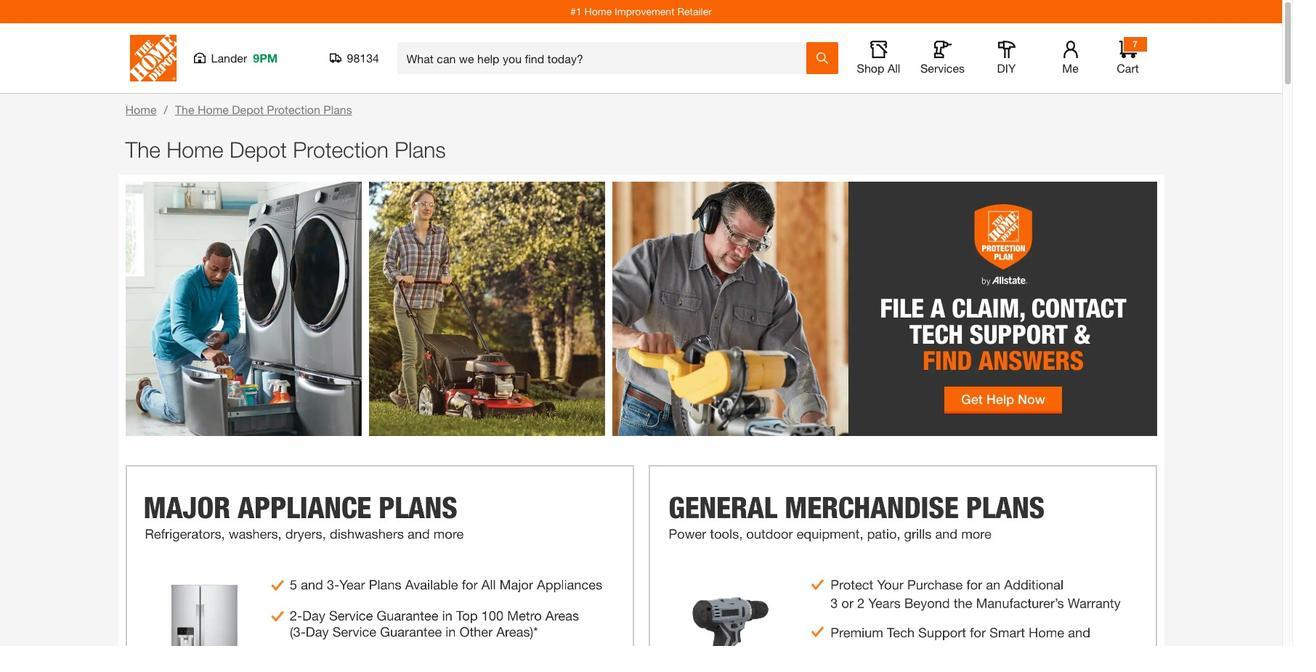 Task type: vqa. For each thing, say whether or not it's contained in the screenshot.
Clear All button at the bottom of page
no



Task type: describe. For each thing, give the bounding box(es) containing it.
shop
[[857, 61, 885, 75]]

1 vertical spatial depot
[[230, 137, 287, 162]]

retailer
[[678, 5, 712, 17]]

services button
[[920, 41, 966, 76]]

improvement
[[615, 5, 675, 17]]

0 vertical spatial the home depot protection plans
[[175, 102, 352, 116]]

0 vertical spatial plans
[[324, 102, 352, 116]]

1 vertical spatial protection
[[293, 137, 389, 162]]

0 vertical spatial depot
[[232, 102, 264, 116]]

home link
[[125, 102, 157, 116]]

cart 7
[[1117, 39, 1140, 75]]

diy
[[998, 61, 1016, 75]]

me button
[[1048, 41, 1094, 76]]

lander 9pm
[[211, 51, 278, 65]]

0 vertical spatial protection
[[267, 102, 320, 116]]

file a claim, contact tech support &  find answers image
[[125, 182, 1158, 436]]

cart
[[1117, 61, 1140, 75]]



Task type: locate. For each thing, give the bounding box(es) containing it.
9pm
[[253, 51, 278, 65]]

0 vertical spatial the
[[175, 102, 194, 116]]

1 vertical spatial the home depot protection plans
[[125, 137, 446, 162]]

services
[[921, 61, 965, 75]]

98134 button
[[330, 51, 380, 65]]

diy button
[[984, 41, 1030, 76]]

plans
[[324, 102, 352, 116], [395, 137, 446, 162]]

protection
[[267, 102, 320, 116], [293, 137, 389, 162]]

the home depot logo image
[[130, 35, 176, 81]]

7
[[1133, 39, 1138, 49]]

lander
[[211, 51, 247, 65]]

98134
[[347, 51, 379, 65]]

the right home link
[[175, 102, 194, 116]]

shop all
[[857, 61, 901, 75]]

0 horizontal spatial the
[[125, 137, 161, 162]]

the home depot protection plans
[[175, 102, 352, 116], [125, 137, 446, 162]]

depot down the home depot protection plans link on the top left of the page
[[230, 137, 287, 162]]

the down home link
[[125, 137, 161, 162]]

#1 home improvement retailer
[[571, 5, 712, 17]]

all
[[888, 61, 901, 75]]

1 vertical spatial plans
[[395, 137, 446, 162]]

the
[[175, 102, 194, 116], [125, 137, 161, 162]]

What can we help you find today? search field
[[407, 43, 806, 73]]

me
[[1063, 61, 1079, 75]]

depot
[[232, 102, 264, 116], [230, 137, 287, 162]]

shop all button
[[856, 41, 902, 76]]

major appliance plans image
[[125, 465, 634, 646]]

1 horizontal spatial plans
[[395, 137, 446, 162]]

general merchandise plans image
[[649, 465, 1158, 646]]

1 vertical spatial the
[[125, 137, 161, 162]]

depot down lander 9pm
[[232, 102, 264, 116]]

1 horizontal spatial the
[[175, 102, 194, 116]]

the home depot protection plans down the home depot protection plans link on the top left of the page
[[125, 137, 446, 162]]

home
[[585, 5, 612, 17], [125, 102, 157, 116], [198, 102, 229, 116], [167, 137, 224, 162]]

0 horizontal spatial plans
[[324, 102, 352, 116]]

the home depot protection plans link
[[175, 102, 352, 116]]

the home depot protection plans down '9pm'
[[175, 102, 352, 116]]

#1
[[571, 5, 582, 17]]



